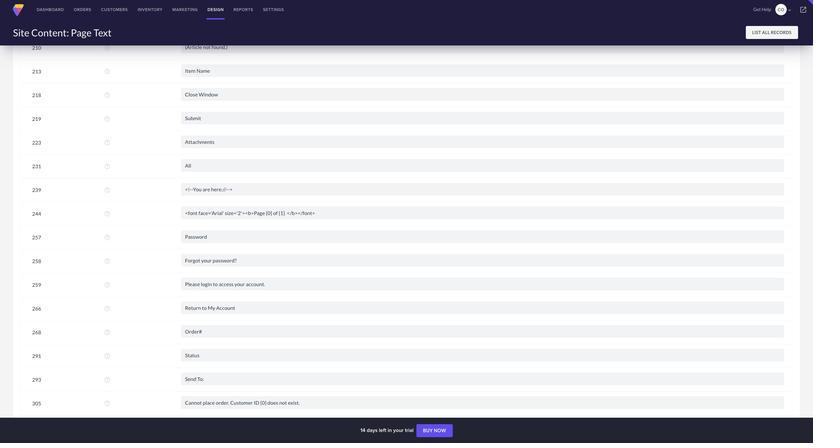 Task type: vqa. For each thing, say whether or not it's contained in the screenshot.
Checkout variables link
no



Task type: describe. For each thing, give the bounding box(es) containing it.
help
[[762, 6, 772, 12]]

help_outline for 293
[[104, 376, 111, 383]]

all
[[763, 30, 771, 35]]

buy
[[423, 428, 433, 433]]

help_outline for 231
[[104, 163, 111, 169]]

help_outline for 257
[[104, 234, 111, 241]]

list
[[753, 30, 762, 35]]

dashboard link
[[32, 0, 69, 19]]

reports
[[234, 6, 254, 13]]

help_outline for 223
[[104, 139, 111, 146]]

inventory
[[138, 6, 163, 13]]

244
[[32, 210, 41, 217]]

list all records
[[753, 30, 792, 35]]

records
[[772, 30, 792, 35]]

help_outline for 259
[[104, 282, 111, 288]]

213
[[32, 68, 41, 74]]

help_outline for 239
[[104, 187, 111, 193]]


[[788, 7, 793, 13]]

259
[[32, 282, 41, 288]]

help_outline for 219
[[104, 116, 111, 122]]

help_outline for 213
[[104, 68, 111, 75]]

content:
[[31, 27, 69, 38]]

get help
[[754, 6, 772, 12]]

help_outline for 244
[[104, 210, 111, 217]]

days
[[367, 427, 378, 434]]

help_outline for 268
[[104, 329, 111, 335]]

14
[[361, 427, 366, 434]]

help_outline for 305
[[104, 400, 111, 407]]

marketing
[[173, 6, 198, 13]]


[[800, 6, 808, 14]]

get
[[754, 6, 762, 12]]

left
[[379, 427, 387, 434]]

210
[[32, 44, 41, 51]]

291
[[32, 353, 41, 359]]

customers
[[101, 6, 128, 13]]

text
[[94, 27, 112, 38]]

268
[[32, 329, 41, 335]]

305
[[32, 400, 41, 406]]

co
[[778, 7, 785, 12]]

in
[[388, 427, 392, 434]]



Task type: locate. For each thing, give the bounding box(es) containing it.
13 help_outline from the top
[[104, 305, 111, 312]]

help_outline for 258
[[104, 258, 111, 264]]

site
[[13, 27, 29, 38]]

help_outline for 266
[[104, 305, 111, 312]]

buy now
[[423, 428, 447, 433]]

now
[[434, 428, 447, 433]]

help_outline for 210
[[104, 44, 111, 51]]

219
[[32, 116, 41, 122]]

help_outline for 291
[[104, 353, 111, 359]]

3 help_outline from the top
[[104, 68, 111, 75]]

help_outline
[[104, 21, 111, 27], [104, 44, 111, 51], [104, 68, 111, 75], [104, 92, 111, 98], [104, 116, 111, 122], [104, 139, 111, 146], [104, 163, 111, 169], [104, 187, 111, 193], [104, 210, 111, 217], [104, 234, 111, 241], [104, 258, 111, 264], [104, 282, 111, 288], [104, 305, 111, 312], [104, 329, 111, 335], [104, 353, 111, 359], [104, 376, 111, 383], [104, 400, 111, 407]]

14 help_outline from the top
[[104, 329, 111, 335]]

218
[[32, 92, 41, 98]]

258
[[32, 258, 41, 264]]

dashboard
[[37, 6, 64, 13]]

your
[[394, 427, 404, 434]]

9 help_outline from the top
[[104, 210, 111, 217]]

223
[[32, 139, 41, 145]]

16 help_outline from the top
[[104, 376, 111, 383]]

5 help_outline from the top
[[104, 116, 111, 122]]

2 help_outline from the top
[[104, 44, 111, 51]]

None text field
[[181, 40, 785, 53], [181, 88, 785, 101], [181, 159, 785, 172], [181, 206, 785, 219], [181, 230, 785, 243], [181, 325, 785, 338], [181, 349, 785, 361], [181, 372, 785, 385], [181, 40, 785, 53], [181, 88, 785, 101], [181, 159, 785, 172], [181, 206, 785, 219], [181, 230, 785, 243], [181, 325, 785, 338], [181, 349, 785, 361], [181, 372, 785, 385]]

site content: page text
[[13, 27, 112, 38]]

17 help_outline from the top
[[104, 400, 111, 407]]

help_outline for 204
[[104, 21, 111, 27]]

co 
[[778, 7, 793, 13]]

 link
[[794, 0, 814, 19]]

None text field
[[181, 64, 785, 77], [181, 112, 785, 124], [181, 135, 785, 148], [181, 183, 785, 195], [181, 254, 785, 267], [181, 278, 785, 290], [181, 301, 785, 314], [181, 396, 785, 409], [181, 64, 785, 77], [181, 112, 785, 124], [181, 135, 785, 148], [181, 183, 785, 195], [181, 254, 785, 267], [181, 278, 785, 290], [181, 301, 785, 314], [181, 396, 785, 409]]

239
[[32, 187, 41, 193]]

10 help_outline from the top
[[104, 234, 111, 241]]

11 help_outline from the top
[[104, 258, 111, 264]]

trial
[[405, 427, 414, 434]]

293
[[32, 376, 41, 383]]

266
[[32, 305, 41, 311]]

settings
[[263, 6, 284, 13]]

257
[[32, 234, 41, 240]]

14 days left in your trial
[[361, 427, 415, 434]]

15 help_outline from the top
[[104, 353, 111, 359]]

list all records link
[[746, 26, 799, 39]]

204
[[32, 21, 41, 27]]

help_outline for 218
[[104, 92, 111, 98]]

page
[[71, 27, 92, 38]]

231
[[32, 163, 41, 169]]

1 help_outline from the top
[[104, 21, 111, 27]]

buy now link
[[417, 424, 453, 437]]

6 help_outline from the top
[[104, 139, 111, 146]]

8 help_outline from the top
[[104, 187, 111, 193]]

orders
[[74, 6, 91, 13]]

4 help_outline from the top
[[104, 92, 111, 98]]

12 help_outline from the top
[[104, 282, 111, 288]]

7 help_outline from the top
[[104, 163, 111, 169]]

design
[[208, 6, 224, 13]]



